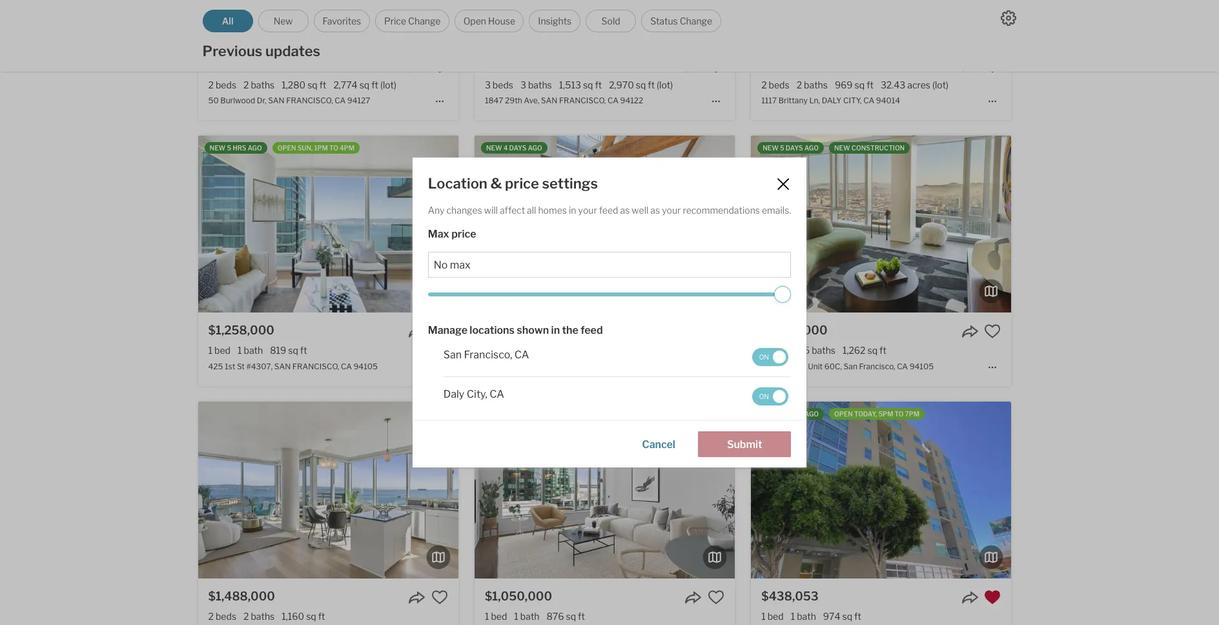 Task type: describe. For each thing, give the bounding box(es) containing it.
shown
[[517, 324, 549, 336]]

ft for $1,288,000
[[595, 79, 602, 90]]

new 4 days ago
[[486, 144, 542, 152]]

5pm
[[878, 410, 893, 418]]

will
[[484, 205, 498, 216]]

san for 650
[[570, 361, 584, 371]]

favorite button checkbox for $798,000
[[984, 57, 1001, 74]]

Status Change radio
[[641, 10, 721, 32]]

open for $438,053
[[834, 410, 853, 418]]

Price Change radio
[[375, 10, 450, 32]]

cancel
[[642, 438, 675, 450]]

daly
[[443, 388, 464, 400]]

ago for $1,258,000
[[248, 144, 262, 152]]

favorite button image for $998,000
[[431, 57, 448, 74]]

open today, 5pm to 7pm
[[834, 410, 920, 418]]

sq for $1,050,000
[[566, 611, 576, 622]]

dr,
[[257, 96, 266, 105]]

1117 brittany ln, daly city, ca 94014
[[761, 96, 900, 105]]

beds for $998,000
[[216, 79, 236, 90]]

settings
[[542, 175, 598, 192]]

3 photo of 301 bryant st unit d23, san francisco, ca 94107 image from the left
[[1011, 401, 1219, 578]]

san down 819 on the left bottom of page
[[274, 361, 291, 371]]

969 sq ft
[[835, 79, 874, 90]]

1,513 sq ft
[[559, 79, 602, 90]]

bath for $438,053
[[797, 611, 816, 622]]

$1,050,000
[[485, 589, 552, 603]]

st for #4307,
[[237, 361, 245, 371]]

1 vertical spatial in
[[551, 324, 560, 336]]

3 photo of 181 fremont unit 60c, san francisco, ca 94105 image from the left
[[1011, 136, 1219, 313]]

updates
[[265, 43, 320, 59]]

3 photo of 501 beale st unit 10a, san francisco, ca 94105 image from the left
[[458, 401, 718, 578]]

open
[[463, 15, 486, 26]]

ft for $2,195,000
[[879, 345, 886, 356]]

94105 for $1,258,000
[[353, 361, 378, 371]]

1 photo of 301 bryant st unit d23, san francisco, ca 94107 image from the left
[[491, 401, 751, 578]]

bed for $1,258,000
[[214, 345, 231, 356]]

ft for $1,050,000
[[578, 611, 585, 622]]

425
[[208, 361, 223, 371]]

#4307,
[[246, 361, 273, 371]]

all
[[222, 15, 233, 26]]

favorite button image for $2,195,000
[[984, 323, 1001, 340]]

5 for $2,195,000
[[780, 144, 784, 152]]

3 photo of 201 folsom st unit 11d, san francisco, ca 94105 image from the left
[[735, 401, 995, 578]]

cancel button
[[626, 431, 688, 457]]

recommendations
[[683, 205, 760, 216]]

1 photo of 181 fremont unit 60c, san francisco, ca 94105 image from the left
[[491, 136, 751, 313]]

bed for $1,050,000
[[491, 611, 507, 622]]

969
[[835, 79, 853, 90]]

819 sq ft
[[270, 345, 307, 356]]

2 baths up delancey
[[514, 345, 545, 356]]

Max price input text field
[[434, 259, 785, 271]]

1,262 sq ft
[[843, 345, 886, 356]]

2 photo of 50 burlwood dr, san francisco, ca 94127 image from the left
[[458, 0, 718, 47]]

ave,
[[524, 96, 539, 105]]

location & price settings
[[428, 175, 598, 192]]

181 fremont unit 60c, san francisco, ca 94105
[[761, 361, 934, 371]]

well
[[632, 205, 649, 216]]

ago for $2,195,000
[[804, 144, 819, 152]]

new for $1,199,000
[[486, 144, 502, 152]]

burlwood
[[220, 96, 255, 105]]

max
[[428, 228, 449, 240]]

(lot) for $1,288,000
[[657, 79, 673, 90]]

2 photo of 301 bryant st unit d23, san francisco, ca 94107 image from the left
[[751, 401, 1011, 578]]

bath for $1,258,000
[[244, 345, 263, 356]]

price
[[384, 15, 406, 26]]

1 photo of 1117 brittany ln, daly city, ca 94014 image from the left
[[491, 0, 751, 47]]

3 beds
[[485, 79, 513, 90]]

acres
[[907, 79, 930, 90]]

2 photo of 501 beale st unit 10a, san francisco, ca 94105 image from the left
[[198, 401, 458, 578]]

baths for $798,000
[[804, 79, 828, 90]]

ft for $1,258,000
[[300, 345, 307, 356]]

5 for $1,258,000
[[227, 144, 231, 152]]

1,262
[[843, 345, 866, 356]]

$1,488,000
[[208, 589, 275, 603]]

francisco, for $1,288,000
[[559, 96, 606, 105]]

new left construction
[[834, 144, 850, 152]]

&
[[490, 175, 502, 192]]

425 1st st #4307, san francisco, ca 94105
[[208, 361, 378, 371]]

1117
[[761, 96, 777, 105]]

favorite button checkbox for $2,195,000
[[984, 323, 1001, 340]]

29th
[[505, 96, 522, 105]]

$998,000
[[208, 58, 267, 72]]

650 delancey st #304, san francisco, ca 94107
[[485, 361, 660, 371]]

status change
[[650, 15, 712, 26]]

2 photo of 201 folsom st unit 11d, san francisco, ca 94105 image from the left
[[475, 401, 735, 578]]

1,280
[[282, 79, 306, 90]]

favorite button image for $1,288,000
[[708, 57, 724, 74]]

1 bed for $1,258,000
[[208, 345, 231, 356]]

3 baths
[[520, 79, 552, 90]]

1,160 sq ft
[[282, 611, 325, 622]]

francisco, for 650
[[585, 361, 622, 371]]

homes
[[538, 205, 567, 216]]

1 photo of 1847 29th ave, san francisco, ca 94122 image from the left
[[214, 0, 475, 47]]

days for $1,199,000
[[509, 144, 527, 152]]

ln,
[[809, 96, 820, 105]]

1pm
[[314, 144, 328, 152]]

2,970
[[609, 79, 634, 90]]

ft right 2,774
[[371, 79, 378, 90]]

ft right 2,970
[[648, 79, 655, 90]]

beds for $2,195,000
[[769, 345, 789, 356]]

san for $1,288,000
[[541, 96, 557, 105]]

2.5 baths
[[797, 345, 836, 356]]

open sun, 1pm to 4pm
[[278, 144, 355, 152]]

bed up 650
[[491, 345, 507, 356]]

sq up "94127" on the left
[[359, 79, 369, 90]]

city,
[[843, 96, 862, 105]]

$798,000
[[761, 58, 819, 72]]

All radio
[[202, 10, 253, 32]]

house
[[488, 15, 515, 26]]

1 photo of 50 burlwood dr, san francisco, ca 94127 image from the left
[[198, 0, 458, 47]]

4
[[503, 144, 508, 152]]

beds for $1,488,000
[[216, 611, 236, 622]]

max price
[[428, 228, 476, 240]]

1 as from the left
[[620, 205, 630, 216]]

manage
[[428, 324, 468, 336]]

francisco, for 181
[[859, 361, 895, 371]]

st for #304,
[[537, 361, 545, 371]]

3 photo of 650 delancey st #304, san francisco, ca 94107 image from the left
[[735, 136, 995, 313]]

$1,199,000
[[485, 324, 549, 337]]

ago for $1,199,000
[[528, 144, 542, 152]]

to for $1,258,000
[[329, 144, 338, 152]]

1 horizontal spatial in
[[569, 205, 576, 216]]

favorite button image for $798,000
[[984, 57, 1001, 74]]

favorites
[[323, 15, 361, 26]]

favorite button checkbox for $1,050,000
[[708, 589, 724, 605]]

location
[[428, 175, 487, 192]]

the
[[562, 324, 579, 336]]

delancey
[[502, 361, 536, 371]]

manage locations shown in the feed
[[428, 324, 603, 336]]

favorite button checkbox for $1,258,000
[[431, 323, 448, 340]]

changes
[[447, 205, 482, 216]]

974 sq ft
[[823, 611, 861, 622]]

819
[[270, 345, 286, 356]]

ft for $1,488,000
[[318, 611, 325, 622]]

days for $438,053
[[786, 410, 803, 418]]

beds for $1,288,000
[[493, 79, 513, 90]]

emails.
[[762, 205, 791, 216]]

876 sq ft
[[547, 611, 585, 622]]

new 5 days ago
[[763, 144, 819, 152]]

new for $438,053
[[763, 410, 779, 418]]

94127
[[347, 96, 370, 105]]

1,160
[[282, 611, 304, 622]]

1st
[[225, 361, 235, 371]]

4pm
[[340, 144, 355, 152]]

san for 181
[[844, 361, 857, 371]]

94107
[[636, 361, 660, 371]]

2,774 sq ft (lot)
[[333, 79, 396, 90]]

baths down shown
[[522, 345, 545, 356]]

60c,
[[824, 361, 842, 371]]

3 (lot) from the left
[[932, 79, 949, 90]]

1 bed for $1,050,000
[[485, 611, 507, 622]]

today,
[[854, 410, 877, 418]]

2 as from the left
[[650, 205, 660, 216]]

2 photo of 650 delancey st #304, san francisco, ca 94107 image from the left
[[475, 136, 735, 313]]

1847 29th ave, san francisco, ca 94122
[[485, 96, 643, 105]]



Task type: locate. For each thing, give the bounding box(es) containing it.
0 horizontal spatial as
[[620, 205, 630, 216]]

favorite button checkbox
[[431, 57, 448, 74], [984, 57, 1001, 74], [431, 323, 448, 340], [984, 323, 1001, 340], [431, 589, 448, 605], [708, 589, 724, 605]]

5 down brittany
[[780, 144, 784, 152]]

0 vertical spatial in
[[569, 205, 576, 216]]

7pm
[[905, 410, 920, 418]]

1 vertical spatial to
[[895, 410, 904, 418]]

2 st from the left
[[537, 361, 545, 371]]

baths down $1,488,000
[[251, 611, 275, 622]]

2 horizontal spatial san
[[844, 361, 857, 371]]

days for $2,195,000
[[786, 144, 803, 152]]

sq for $998,000
[[307, 79, 317, 90]]

any changes will affect all homes in your feed as well as your recommendations emails.
[[428, 205, 791, 216]]

construction
[[852, 144, 905, 152]]

1 horizontal spatial francisco,
[[585, 361, 622, 371]]

new construction
[[834, 144, 905, 152]]

0 horizontal spatial francisco,
[[464, 348, 512, 361]]

Insights radio
[[529, 10, 581, 32]]

2 photo of 1847 29th ave, san francisco, ca 94122 image from the left
[[475, 0, 735, 47]]

2 beds for $798,000
[[761, 79, 789, 90]]

2 baths
[[243, 79, 275, 90], [797, 79, 828, 90], [514, 345, 545, 356], [243, 611, 275, 622]]

(lot) right 2,970
[[657, 79, 673, 90]]

3 for 3 baths
[[520, 79, 526, 90]]

any
[[428, 205, 445, 216]]

in left the
[[551, 324, 560, 336]]

1 horizontal spatial san
[[570, 361, 584, 371]]

sq
[[307, 79, 317, 90], [359, 79, 369, 90], [583, 79, 593, 90], [636, 79, 646, 90], [855, 79, 865, 90], [288, 345, 298, 356], [868, 345, 878, 356], [306, 611, 316, 622], [566, 611, 576, 622], [842, 611, 852, 622]]

new left hrs
[[210, 144, 226, 152]]

st left #304,
[[537, 361, 545, 371]]

baths up the ln, on the right
[[804, 79, 828, 90]]

as
[[620, 205, 630, 216], [650, 205, 660, 216]]

baths for $1,288,000
[[528, 79, 552, 90]]

2
[[208, 79, 214, 90], [243, 79, 249, 90], [761, 79, 767, 90], [797, 79, 802, 90], [514, 345, 520, 356], [761, 345, 767, 356], [208, 611, 214, 622], [243, 611, 249, 622]]

beds up 1847 on the top of the page
[[493, 79, 513, 90]]

1 bath for $1,050,000
[[514, 611, 539, 622]]

32.43
[[881, 79, 905, 90]]

94105 for $2,195,000
[[910, 361, 934, 371]]

3 photo of 1117 brittany ln, daly city, ca 94014 image from the left
[[1011, 0, 1219, 47]]

your down settings at top
[[578, 205, 597, 216]]

unit
[[808, 361, 823, 371]]

price
[[505, 175, 539, 192], [451, 228, 476, 240]]

beds up 181
[[769, 345, 789, 356]]

baths up dr,
[[251, 79, 275, 90]]

1 vertical spatial favorite button checkbox
[[984, 589, 1001, 605]]

ft right 1,160
[[318, 611, 325, 622]]

2 beds for $1,488,000
[[208, 611, 236, 622]]

new for $1,258,000
[[210, 144, 226, 152]]

change for status change
[[680, 15, 712, 26]]

favorite button checkbox for $1,488,000
[[431, 589, 448, 605]]

Sold radio
[[586, 10, 636, 32]]

sq right 819 on the left bottom of page
[[288, 345, 298, 356]]

your
[[578, 205, 597, 216], [662, 205, 681, 216]]

2 5 from the left
[[780, 144, 784, 152]]

0 horizontal spatial 3
[[485, 79, 491, 90]]

2 horizontal spatial 1 bath
[[791, 611, 816, 622]]

sun,
[[297, 144, 313, 152]]

francisco, down 1,280 sq ft
[[286, 96, 333, 105]]

beds down $1,488,000
[[216, 611, 236, 622]]

2 horizontal spatial bath
[[797, 611, 816, 622]]

daly city, ca
[[443, 388, 504, 400]]

1 photo of 501 beale st unit 10a, san francisco, ca 94105 image from the left
[[0, 401, 198, 578]]

2 beds up 1117
[[761, 79, 789, 90]]

1 horizontal spatial 3
[[520, 79, 526, 90]]

2 baths down $1,488,000
[[243, 611, 275, 622]]

san right ave,
[[541, 96, 557, 105]]

0 horizontal spatial open
[[278, 144, 296, 152]]

0 horizontal spatial (lot)
[[380, 79, 396, 90]]

3 for 3 beds
[[485, 79, 491, 90]]

feed right the
[[581, 324, 603, 336]]

1 horizontal spatial (lot)
[[657, 79, 673, 90]]

new down 1117
[[763, 144, 779, 152]]

change right price
[[408, 15, 441, 26]]

1 bath
[[238, 345, 263, 356], [514, 611, 539, 622], [791, 611, 816, 622]]

photo of 301 bryant st unit d23, san francisco, ca 94107 image
[[491, 401, 751, 578], [751, 401, 1011, 578], [1011, 401, 1219, 578]]

1 94105 from the left
[[353, 361, 378, 371]]

francisco, up 650
[[464, 348, 512, 361]]

0 horizontal spatial change
[[408, 15, 441, 26]]

ft right the 1,262 on the bottom of the page
[[879, 345, 886, 356]]

days down brittany
[[786, 144, 803, 152]]

sq for $438,053
[[842, 611, 852, 622]]

city,
[[467, 388, 487, 400]]

to for $438,053
[[895, 410, 904, 418]]

favorite button checkbox for $438,053
[[984, 589, 1001, 605]]

5 left hrs
[[227, 144, 231, 152]]

2 94105 from the left
[[910, 361, 934, 371]]

1 bed down $1,050,000
[[485, 611, 507, 622]]

Open House radio
[[455, 10, 524, 32]]

change right 'status'
[[680, 15, 712, 26]]

0 vertical spatial favorite button checkbox
[[708, 57, 724, 74]]

Max price slider range field
[[428, 286, 791, 303]]

photo of 501 beale st unit 10a, san francisco, ca 94105 image
[[0, 401, 198, 578], [198, 401, 458, 578], [458, 401, 718, 578]]

1 vertical spatial open
[[834, 410, 853, 418]]

2.5
[[797, 345, 810, 356]]

sq right 974
[[842, 611, 852, 622]]

0 horizontal spatial price
[[451, 228, 476, 240]]

previous
[[202, 43, 262, 59]]

32.43 acres (lot)
[[881, 79, 949, 90]]

to
[[329, 144, 338, 152], [895, 410, 904, 418]]

2 beds for $998,000
[[208, 79, 236, 90]]

ft left 2,774
[[319, 79, 326, 90]]

feed
[[599, 205, 618, 216], [581, 324, 603, 336]]

2 3 from the left
[[520, 79, 526, 90]]

1 horizontal spatial open
[[834, 410, 853, 418]]

bed for $438,053
[[768, 611, 784, 622]]

ft left 2,970
[[595, 79, 602, 90]]

2 baths up dr,
[[243, 79, 275, 90]]

0 horizontal spatial san
[[443, 348, 462, 361]]

ago down the ln, on the right
[[804, 144, 819, 152]]

all
[[527, 205, 536, 216]]

ago right '4'
[[528, 144, 542, 152]]

francisco,
[[464, 348, 512, 361], [585, 361, 622, 371], [859, 361, 895, 371]]

1 horizontal spatial to
[[895, 410, 904, 418]]

baths for $998,000
[[251, 79, 275, 90]]

1 vertical spatial price
[[451, 228, 476, 240]]

1 5 from the left
[[227, 144, 231, 152]]

ft right 974
[[854, 611, 861, 622]]

2,774
[[333, 79, 357, 90]]

1 bed for $438,053
[[761, 611, 784, 622]]

locations
[[470, 324, 515, 336]]

francisco, left 94107
[[585, 361, 622, 371]]

favorite button checkbox for $998,000
[[431, 57, 448, 74]]

bed down $438,053
[[768, 611, 784, 622]]

francisco, down the 1,513 sq ft
[[559, 96, 606, 105]]

2 horizontal spatial francisco,
[[859, 361, 895, 371]]

974
[[823, 611, 840, 622]]

favorite button checkbox for $1,288,000
[[708, 57, 724, 74]]

sq right 969
[[855, 79, 865, 90]]

favorite button image for $1,050,000
[[708, 589, 724, 605]]

change inside radio
[[680, 15, 712, 26]]

price right &
[[505, 175, 539, 192]]

0 vertical spatial feed
[[599, 205, 618, 216]]

ago for $438,053
[[804, 410, 819, 418]]

francisco, down 819 sq ft
[[292, 361, 339, 371]]

sq for $1,488,000
[[306, 611, 316, 622]]

ft for $998,000
[[319, 79, 326, 90]]

2 your from the left
[[662, 205, 681, 216]]

bath for $1,050,000
[[520, 611, 539, 622]]

open left sun,
[[278, 144, 296, 152]]

2 photo of 425 1st st #4307, san francisco, ca 94105 image from the left
[[198, 136, 458, 313]]

francisco, down 1,262 sq ft
[[859, 361, 895, 371]]

1 horizontal spatial 5
[[780, 144, 784, 152]]

0 horizontal spatial 1 bath
[[238, 345, 263, 356]]

as left well
[[620, 205, 630, 216]]

san down the 1,262 on the bottom of the page
[[844, 361, 857, 371]]

baths up ave,
[[528, 79, 552, 90]]

1 photo of 425 1st st #4307, san francisco, ca 94105 image from the left
[[0, 136, 198, 313]]

1 bed down $438,053
[[761, 611, 784, 622]]

bath left 974
[[797, 611, 816, 622]]

2 beds for $2,195,000
[[761, 345, 789, 356]]

photo of 50 burlwood dr, san francisco, ca 94127 image
[[198, 0, 458, 47], [458, 0, 718, 47]]

new 6 days ago
[[763, 410, 819, 418]]

1,513
[[559, 79, 581, 90]]

ago
[[248, 144, 262, 152], [528, 144, 542, 152], [804, 144, 819, 152], [804, 410, 819, 418]]

san francisco, ca
[[443, 348, 529, 361]]

1 horizontal spatial as
[[650, 205, 660, 216]]

sq for $1,258,000
[[288, 345, 298, 356]]

1 st from the left
[[237, 361, 245, 371]]

affect
[[500, 205, 525, 216]]

change for price change
[[408, 15, 441, 26]]

new left 6
[[763, 410, 779, 418]]

sq for $798,000
[[855, 79, 865, 90]]

feed left well
[[599, 205, 618, 216]]

baths up the unit
[[812, 345, 836, 356]]

2 baths up the ln, on the right
[[797, 79, 828, 90]]

181
[[761, 361, 774, 371]]

beds
[[216, 79, 236, 90], [493, 79, 513, 90], [769, 79, 789, 90], [769, 345, 789, 356], [216, 611, 236, 622]]

50 burlwood dr, san francisco, ca 94127
[[208, 96, 370, 105]]

brittany
[[779, 96, 808, 105]]

san
[[268, 96, 285, 105], [541, 96, 557, 105], [274, 361, 291, 371]]

1 horizontal spatial change
[[680, 15, 712, 26]]

1 bath for $1,258,000
[[238, 345, 263, 356]]

change inside option
[[408, 15, 441, 26]]

0 horizontal spatial 94105
[[353, 361, 378, 371]]

3 photo of 425 1st st #4307, san francisco, ca 94105 image from the left
[[458, 136, 718, 313]]

$1,288,000
[[485, 58, 551, 72]]

to left 7pm
[[895, 410, 904, 418]]

photo of 181 fremont unit 60c, san francisco, ca 94105 image
[[491, 136, 751, 313], [751, 136, 1011, 313], [1011, 136, 1219, 313]]

san for $998,000
[[268, 96, 285, 105]]

bath up #4307,
[[244, 345, 263, 356]]

0 horizontal spatial favorite button checkbox
[[708, 57, 724, 74]]

0 horizontal spatial bath
[[244, 345, 263, 356]]

(lot) right 2,774
[[380, 79, 396, 90]]

francisco,
[[286, 96, 333, 105], [559, 96, 606, 105], [292, 361, 339, 371]]

1 bed up 650
[[485, 345, 507, 356]]

2 change from the left
[[680, 15, 712, 26]]

price change
[[384, 15, 441, 26]]

0 horizontal spatial 5
[[227, 144, 231, 152]]

1 photo of 650 delancey st #304, san francisco, ca 94107 image from the left
[[214, 136, 475, 313]]

favorite button image
[[431, 323, 448, 340]]

94014
[[876, 96, 900, 105]]

photo of 1117 brittany ln, daly city, ca 94014 image
[[491, 0, 751, 47], [751, 0, 1011, 47], [1011, 0, 1219, 47]]

2 beds up 50 at left
[[208, 79, 236, 90]]

3 up ave,
[[520, 79, 526, 90]]

1,280 sq ft
[[282, 79, 326, 90]]

ft for $438,053
[[854, 611, 861, 622]]

photo of 650 delancey st #304, san francisco, ca 94107 image
[[214, 136, 475, 313], [475, 136, 735, 313], [735, 136, 995, 313]]

New radio
[[258, 10, 308, 32]]

(lot) for $998,000
[[380, 79, 396, 90]]

sq right the 1,262 on the bottom of the page
[[868, 345, 878, 356]]

1847
[[485, 96, 503, 105]]

1 horizontal spatial bath
[[520, 611, 539, 622]]

bed down $1,050,000
[[491, 611, 507, 622]]

insights
[[538, 15, 572, 26]]

favorite button image for $1,488,000
[[431, 589, 448, 605]]

price down changes
[[451, 228, 476, 240]]

2 photo of 181 fremont unit 60c, san francisco, ca 94105 image from the left
[[751, 136, 1011, 313]]

2 baths for $998,000
[[243, 79, 275, 90]]

1 photo of 201 folsom st unit 11d, san francisco, ca 94105 image from the left
[[214, 401, 475, 578]]

san
[[443, 348, 462, 361], [570, 361, 584, 371], [844, 361, 857, 371]]

sq right 1,280
[[307, 79, 317, 90]]

bath down $1,050,000
[[520, 611, 539, 622]]

1 bath for $438,053
[[791, 611, 816, 622]]

1 change from the left
[[408, 15, 441, 26]]

favorite button image
[[431, 57, 448, 74], [708, 57, 724, 74], [984, 57, 1001, 74], [984, 323, 1001, 340], [431, 589, 448, 605], [708, 589, 724, 605], [984, 589, 1001, 605]]

ago right hrs
[[248, 144, 262, 152]]

beds up burlwood
[[216, 79, 236, 90]]

1 3 from the left
[[485, 79, 491, 90]]

photo of 201 folsom st unit 11d, san francisco, ca 94105 image
[[214, 401, 475, 578], [475, 401, 735, 578], [735, 401, 995, 578]]

0 vertical spatial to
[[329, 144, 338, 152]]

open left today,
[[834, 410, 853, 418]]

option group
[[202, 10, 721, 32]]

francisco, for $998,000
[[286, 96, 333, 105]]

#304,
[[547, 361, 568, 371]]

ft right 876
[[578, 611, 585, 622]]

as right well
[[650, 205, 660, 216]]

open for $1,258,000
[[278, 144, 296, 152]]

in right homes
[[569, 205, 576, 216]]

0 vertical spatial open
[[278, 144, 296, 152]]

650
[[485, 361, 500, 371]]

days right 6
[[786, 410, 803, 418]]

new for $2,195,000
[[763, 144, 779, 152]]

bed up 425
[[214, 345, 231, 356]]

1 horizontal spatial your
[[662, 205, 681, 216]]

st right 1st
[[237, 361, 245, 371]]

1 horizontal spatial st
[[537, 361, 545, 371]]

baths
[[251, 79, 275, 90], [528, 79, 552, 90], [804, 79, 828, 90], [522, 345, 545, 356], [812, 345, 836, 356], [251, 611, 275, 622]]

hrs
[[233, 144, 246, 152]]

1 bath up #4307,
[[238, 345, 263, 356]]

1 horizontal spatial 1 bath
[[514, 611, 539, 622]]

sq right 1,513
[[583, 79, 593, 90]]

ft for $798,000
[[867, 79, 874, 90]]

status
[[650, 15, 678, 26]]

2 (lot) from the left
[[657, 79, 673, 90]]

option group containing all
[[202, 10, 721, 32]]

2 baths for $1,488,000
[[243, 611, 275, 622]]

days right '4'
[[509, 144, 527, 152]]

1 horizontal spatial price
[[505, 175, 539, 192]]

beds for $798,000
[[769, 79, 789, 90]]

ago right 6
[[804, 410, 819, 418]]

0 horizontal spatial in
[[551, 324, 560, 336]]

ft left 32.43
[[867, 79, 874, 90]]

(lot) right acres
[[932, 79, 949, 90]]

daly
[[822, 96, 842, 105]]

1 bath down $1,050,000
[[514, 611, 539, 622]]

bed
[[214, 345, 231, 356], [491, 345, 507, 356], [491, 611, 507, 622], [768, 611, 784, 622]]

2 baths for $798,000
[[797, 79, 828, 90]]

favorite button image for $438,053
[[984, 589, 1001, 605]]

Favorites radio
[[314, 10, 370, 32]]

sq for $1,288,000
[[583, 79, 593, 90]]

sq up 94122
[[636, 79, 646, 90]]

baths for $1,488,000
[[251, 611, 275, 622]]

1 horizontal spatial 94105
[[910, 361, 934, 371]]

3 up 1847 on the top of the page
[[485, 79, 491, 90]]

sq right 876
[[566, 611, 576, 622]]

2 horizontal spatial (lot)
[[932, 79, 949, 90]]

your right well
[[662, 205, 681, 216]]

1 bath down $438,053
[[791, 611, 816, 622]]

beds up 1117
[[769, 79, 789, 90]]

0 horizontal spatial st
[[237, 361, 245, 371]]

to right 1pm
[[329, 144, 338, 152]]

ft up the 425 1st st #4307, san francisco, ca 94105
[[300, 345, 307, 356]]

sq right 1,160
[[306, 611, 316, 622]]

94122
[[620, 96, 643, 105]]

favorite button checkbox
[[708, 57, 724, 74], [984, 589, 1001, 605]]

1 bed up 425
[[208, 345, 231, 356]]

1 horizontal spatial favorite button checkbox
[[984, 589, 1001, 605]]

san down manage
[[443, 348, 462, 361]]

san right #304,
[[570, 361, 584, 371]]

0 vertical spatial price
[[505, 175, 539, 192]]

1 (lot) from the left
[[380, 79, 396, 90]]

2 beds up 181
[[761, 345, 789, 356]]

50
[[208, 96, 219, 105]]

$438,053
[[761, 589, 819, 603]]

0 horizontal spatial your
[[578, 205, 597, 216]]

1
[[208, 345, 212, 356], [238, 345, 242, 356], [485, 345, 489, 356], [485, 611, 489, 622], [514, 611, 518, 622], [761, 611, 766, 622], [791, 611, 795, 622]]

1 vertical spatial feed
[[581, 324, 603, 336]]

photo of 425 1st st #4307, san francisco, ca 94105 image
[[0, 136, 198, 313], [198, 136, 458, 313], [458, 136, 718, 313]]

2 beds down $1,488,000
[[208, 611, 236, 622]]

new left '4'
[[486, 144, 502, 152]]

$1,258,000
[[208, 324, 274, 337]]

baths for $2,195,000
[[812, 345, 836, 356]]

photo of 1847 29th ave, san francisco, ca 94122 image
[[214, 0, 475, 47], [475, 0, 735, 47]]

2 photo of 1117 brittany ln, daly city, ca 94014 image from the left
[[751, 0, 1011, 47]]

1 your from the left
[[578, 205, 597, 216]]

0 horizontal spatial to
[[329, 144, 338, 152]]

st
[[237, 361, 245, 371], [537, 361, 545, 371]]

sq for $2,195,000
[[868, 345, 878, 356]]



Task type: vqa. For each thing, say whether or not it's contained in the screenshot.
1st Photo of 501 Beale St Unit 10A, San Francisco, CA 94105
yes



